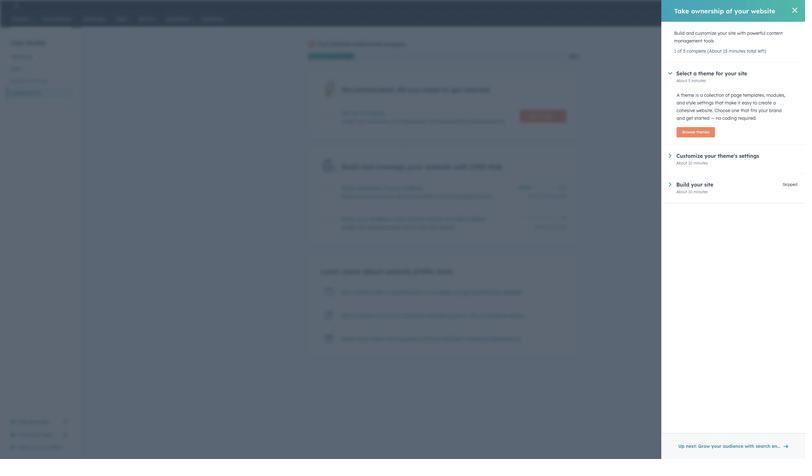 Task type: locate. For each thing, give the bounding box(es) containing it.
up
[[352, 110, 358, 116]]

1 vertical spatial that
[[741, 108, 750, 113]]

1 vertical spatial (cms)
[[28, 90, 41, 96]]

0 horizontal spatial friendly
[[446, 216, 465, 222]]

about inside select a theme for your site about 5 minutes
[[677, 78, 688, 83]]

notifications image
[[747, 3, 753, 9]]

build and manage your website with cms hub
[[342, 162, 502, 171]]

marketplaces image
[[713, 3, 718, 9]]

a inside 'link'
[[400, 336, 403, 342]]

take ownership of your website
[[675, 7, 776, 15]]

quick
[[390, 289, 404, 296]]

of up make at the right of page
[[726, 92, 730, 98]]

0 vertical spatial audience
[[370, 216, 393, 222]]

start inside "link"
[[18, 445, 28, 451]]

site inside the build your site about 10 minutes
[[705, 182, 714, 188]]

management inside take ownership of your website build and customize your site with powerful content management tools
[[452, 194, 480, 199]]

take inside take ownership of your website "dialog"
[[675, 7, 690, 15]]

team
[[42, 432, 53, 438]]

modules,
[[767, 92, 786, 98]]

site left attract
[[369, 225, 376, 230]]

need some help? find a partner in the hubspot solutions directory link
[[342, 336, 522, 344]]

(about
[[708, 48, 722, 54]]

hubspot down pages
[[442, 336, 464, 342]]

your
[[735, 7, 750, 15], [718, 30, 728, 36], [725, 70, 737, 77], [759, 108, 768, 113], [358, 119, 367, 124], [705, 153, 717, 159], [407, 162, 423, 171], [691, 182, 703, 188], [390, 185, 402, 191], [385, 194, 395, 199], [357, 216, 369, 222], [358, 225, 367, 230], [429, 225, 438, 230], [29, 419, 39, 425], [31, 432, 41, 438], [712, 444, 722, 449]]

2 10 from the top
[[689, 190, 693, 194]]

0 vertical spatial start
[[528, 114, 539, 119]]

0 horizontal spatial theme
[[681, 92, 695, 98]]

and inside grow your audience with search engine-friendly content publish your site and attract visitors with your content
[[377, 225, 386, 230]]

2 get from the top
[[342, 313, 351, 319]]

about 15 minutes left
[[528, 194, 567, 198]]

start for start tasks
[[528, 114, 539, 119]]

pomatoes button
[[757, 0, 797, 10]]

themes
[[697, 130, 710, 135]]

your inside the build and customize your site with powerful content management tools
[[718, 30, 728, 36]]

of left the settings image
[[726, 7, 733, 15]]

help image
[[726, 3, 732, 9]]

2 horizontal spatial to
[[753, 100, 758, 106]]

1 vertical spatial demo
[[50, 445, 62, 451]]

1 10 from the top
[[689, 161, 693, 166]]

0 vertical spatial 15
[[724, 48, 728, 54]]

1 vertical spatial search
[[756, 444, 771, 449]]

menu item
[[695, 0, 696, 10]]

about inside customize your theme's settings about 10 minutes
[[677, 161, 688, 166]]

learn more about website (cms) tools
[[321, 267, 453, 276]]

set up the basics button
[[342, 110, 515, 116]]

about
[[363, 267, 383, 276]]

1 horizontal spatial customize
[[696, 30, 717, 36]]

your inside customize your theme's settings about 10 minutes
[[705, 153, 717, 159]]

get for get a hands-on intro to building website pages in this interactive demo
[[342, 313, 351, 319]]

hubspot inside 'link'
[[442, 336, 464, 342]]

start down invite
[[18, 445, 28, 451]]

0 vertical spatial demo
[[510, 313, 525, 319]]

caret image for build
[[669, 182, 672, 187]]

website down customer
[[10, 90, 27, 96]]

1 vertical spatial to
[[753, 100, 758, 106]]

and inside the build and customize your site with powerful content management tools
[[686, 30, 694, 36]]

on left the intro
[[375, 313, 381, 319]]

site down customize your theme's settings about 10 minutes
[[705, 182, 714, 188]]

0 vertical spatial get
[[342, 289, 351, 296]]

1 horizontal spatial on
[[423, 289, 429, 296]]

that down easy
[[741, 108, 750, 113]]

caret image left the build your site about 10 minutes
[[669, 182, 672, 187]]

powerful down take ownership of your website button on the top of the page
[[415, 194, 433, 199]]

the right up
[[360, 110, 368, 116]]

management
[[675, 38, 703, 44], [452, 194, 480, 199]]

1 horizontal spatial friendly
[[789, 444, 806, 449]]

settings right theme's
[[740, 153, 760, 159]]

grow your audience with search engine-friendly content button
[[342, 216, 515, 222]]

theme inside a theme is a collection of page templates, modules, and style settings that make it easy to create a cohesive website. choose one that fits your brand and get started — no coding required.
[[681, 92, 695, 98]]

0 horizontal spatial search
[[408, 216, 424, 222]]

your inside the build your site about 10 minutes
[[691, 182, 703, 188]]

website
[[752, 7, 776, 15], [425, 162, 452, 171], [403, 185, 423, 191], [385, 267, 412, 276], [503, 289, 522, 296], [426, 313, 445, 319]]

take for take ownership of your website
[[675, 7, 690, 15]]

0 horizontal spatial on
[[375, 313, 381, 319]]

powerful inside take ownership of your website build and customize your site with powerful content management tools
[[415, 194, 433, 199]]

website inside "dialog"
[[752, 7, 776, 15]]

0 vertical spatial powerful
[[748, 30, 766, 36]]

0 horizontal spatial audience
[[370, 216, 393, 222]]

1 horizontal spatial get
[[687, 115, 694, 121]]

0 vertical spatial 10
[[689, 161, 693, 166]]

2 vertical spatial started
[[352, 289, 371, 296]]

0 vertical spatial to
[[442, 85, 449, 94]]

start tasks button
[[520, 110, 567, 123]]

demo
[[510, 313, 525, 319], [50, 445, 62, 451]]

of down manage
[[383, 185, 388, 191]]

a right select
[[694, 70, 697, 77]]

minutes inside select a theme for your site about 5 minutes
[[692, 78, 706, 83]]

0 vertical spatial the
[[360, 110, 368, 116]]

theme left for
[[699, 70, 715, 77]]

1 vertical spatial get
[[342, 313, 351, 319]]

a left hands-
[[352, 313, 356, 319]]

1 horizontal spatial take
[[675, 7, 690, 15]]

customer
[[10, 78, 31, 84]]

tools inside the build and customize your site with powerful content management tools
[[704, 38, 714, 44]]

caret image left select
[[669, 72, 673, 75]]

0 vertical spatial settings
[[698, 100, 714, 106]]

calling icon button
[[697, 1, 708, 9]]

site inside take ownership of your website build and customize your site with powerful content management tools
[[396, 194, 404, 199]]

your inside a theme is a collection of page templates, modules, and style settings that make it easy to create a cohesive website. choose one that fits your brand and get started — no coding required.
[[759, 108, 768, 113]]

1 vertical spatial the
[[432, 336, 440, 342]]

content
[[767, 30, 783, 36], [434, 194, 450, 199], [467, 216, 486, 222], [440, 225, 456, 230]]

learn
[[321, 267, 341, 276]]

0 horizontal spatial management
[[452, 194, 480, 199]]

engine- inside grow your audience with search engine-friendly content publish your site and attract visitors with your content
[[426, 216, 446, 222]]

1 vertical spatial friendly
[[789, 444, 806, 449]]

calling icon image
[[699, 3, 705, 8]]

get down the more
[[342, 289, 351, 296]]

need
[[342, 336, 355, 342]]

(cms) inside button
[[28, 90, 41, 96]]

1 horizontal spatial (cms)
[[353, 41, 368, 47]]

1 vertical spatial audience
[[723, 444, 744, 449]]

building
[[403, 313, 424, 319]]

invite
[[389, 119, 401, 124]]

start for start overview demo
[[18, 445, 28, 451]]

1 vertical spatial engine-
[[772, 444, 789, 449]]

on right 'lesson'
[[423, 289, 429, 296]]

website up your website (cms) tools progress progress bar
[[331, 41, 352, 47]]

0 vertical spatial caret image
[[669, 72, 673, 75]]

1 horizontal spatial powerful
[[748, 30, 766, 36]]

5
[[689, 78, 691, 83]]

menu
[[661, 0, 798, 10]]

site up page at right
[[739, 70, 748, 77]]

15 left left
[[540, 194, 544, 198]]

1 vertical spatial take
[[342, 185, 354, 191]]

tools inside take ownership of your website build and customize your site with powerful content management tools
[[481, 194, 492, 199]]

0 vertical spatial engine-
[[426, 216, 446, 222]]

0 horizontal spatial in
[[426, 336, 431, 342]]

Search HubSpot search field
[[716, 13, 794, 24]]

collection
[[705, 92, 725, 98]]

theme's
[[718, 153, 738, 159]]

1 vertical spatial management
[[452, 194, 480, 199]]

1 of 3 complete (about 15 minutes total left)
[[675, 48, 767, 54]]

a inside select a theme for your site about 5 minutes
[[694, 70, 697, 77]]

demo inside "link"
[[50, 445, 62, 451]]

26
[[547, 225, 551, 229]]

get right need
[[451, 85, 463, 94]]

0 horizontal spatial start
[[18, 445, 28, 451]]

1 link opens in a new window image from the top
[[63, 418, 68, 426]]

10 inside customize your theme's settings about 10 minutes
[[689, 161, 693, 166]]

0 horizontal spatial get
[[451, 85, 463, 94]]

0 horizontal spatial to
[[397, 313, 402, 319]]

1 vertical spatial settings
[[740, 153, 760, 159]]

with inside button
[[745, 444, 755, 449]]

up
[[679, 444, 685, 449]]

1 vertical spatial ownership
[[355, 185, 382, 191]]

a left quick
[[385, 289, 388, 296]]

link opens in a new window image
[[516, 336, 520, 344], [516, 337, 520, 342]]

ownership inside take ownership of your website build and customize your site with powerful content management tools
[[355, 185, 382, 191]]

left)
[[758, 48, 767, 54]]

15
[[724, 48, 728, 54], [540, 194, 544, 198]]

10
[[689, 161, 693, 166], [689, 190, 693, 194]]

1 vertical spatial caret image
[[669, 154, 672, 158]]

website.
[[697, 108, 714, 113]]

to right need
[[442, 85, 449, 94]]

1 vertical spatial 10
[[689, 190, 693, 194]]

site
[[729, 30, 736, 36], [739, 70, 748, 77], [705, 182, 714, 188], [396, 194, 404, 199], [369, 225, 376, 230]]

0 vertical spatial ownership
[[692, 7, 725, 15]]

with
[[738, 30, 746, 36], [454, 162, 469, 171], [405, 194, 414, 199], [395, 216, 406, 222], [419, 225, 428, 230], [372, 289, 383, 296], [745, 444, 755, 449]]

in left this
[[464, 313, 469, 319]]

guide
[[27, 39, 46, 46]]

to
[[442, 85, 449, 94], [753, 100, 758, 106], [397, 313, 402, 319]]

a
[[694, 70, 697, 77], [701, 92, 703, 98], [774, 100, 776, 106], [385, 289, 388, 296], [454, 289, 457, 296], [352, 313, 356, 319], [400, 336, 403, 342]]

start inside button
[[528, 114, 539, 119]]

that up choose
[[715, 100, 724, 106]]

tools down cms
[[481, 194, 492, 199]]

site down take ownership of your website button on the top of the page
[[396, 194, 404, 199]]

0 vertical spatial (cms)
[[353, 41, 368, 47]]

user guide views element
[[6, 27, 72, 99]]

1 vertical spatial in
[[426, 336, 431, 342]]

1 horizontal spatial audience
[[723, 444, 744, 449]]

get down cohesive
[[687, 115, 694, 121]]

set
[[342, 110, 350, 116]]

take for take ownership of your website build and customize your site with powerful content management tools
[[342, 185, 354, 191]]

minutes inside customize your theme's settings about 10 minutes
[[694, 161, 708, 166]]

settings image
[[737, 3, 743, 8]]

0 vertical spatial hubspot
[[463, 119, 482, 124]]

of
[[726, 7, 733, 15], [678, 48, 682, 54], [726, 92, 730, 98], [383, 185, 388, 191]]

2 vertical spatial (cms)
[[414, 267, 434, 276]]

sales
[[10, 66, 21, 72]]

1 vertical spatial start
[[18, 445, 28, 451]]

0 vertical spatial that
[[715, 100, 724, 106]]

15 right (about
[[724, 48, 728, 54]]

get
[[342, 289, 351, 296], [342, 313, 351, 319]]

one
[[732, 108, 740, 113]]

1 horizontal spatial the
[[432, 336, 440, 342]]

ownership for take ownership of your website build and customize your site with powerful content management tools
[[355, 185, 382, 191]]

the right partner
[[432, 336, 440, 342]]

0 vertical spatial website
[[331, 41, 352, 47]]

get left hands-
[[342, 313, 351, 319]]

contacts,
[[369, 119, 388, 124]]

grow up publish on the left of the page
[[342, 216, 355, 222]]

take inside take ownership of your website build and customize your site with powerful content management tools
[[342, 185, 354, 191]]

tools left progress
[[370, 41, 382, 47]]

cms
[[471, 162, 486, 171]]

marketing button
[[6, 51, 72, 63]]

(cms)
[[353, 41, 368, 47], [28, 90, 41, 96], [414, 267, 434, 276]]

invite
[[18, 432, 30, 438]]

0 horizontal spatial customize
[[363, 194, 384, 199]]

get a hands-on intro to building website pages in this interactive demo link
[[342, 313, 525, 319]]

get a hands-on intro to building website pages in this interactive demo
[[342, 313, 525, 319]]

1 vertical spatial hubspot
[[442, 336, 464, 342]]

theme up style
[[681, 92, 695, 98]]

help?
[[372, 336, 386, 342]]

0 vertical spatial grow
[[342, 216, 355, 222]]

1 horizontal spatial engine-
[[772, 444, 789, 449]]

demo down team
[[50, 445, 62, 451]]

website (cms) button
[[6, 87, 72, 99]]

caret image left customize
[[669, 154, 672, 158]]

0 horizontal spatial engine-
[[426, 216, 446, 222]]

2 horizontal spatial (cms)
[[414, 267, 434, 276]]

search inside button
[[756, 444, 771, 449]]

settings inside customize your theme's settings about 10 minutes
[[740, 153, 760, 159]]

2 vertical spatial caret image
[[669, 182, 672, 187]]

a left high-
[[454, 289, 457, 296]]

powerful down 'search hubspot' search field at the right of the page
[[748, 30, 766, 36]]

to right the intro
[[397, 313, 402, 319]]

1 vertical spatial started
[[695, 115, 710, 121]]

1 vertical spatial 15
[[540, 194, 544, 198]]

started inside a theme is a collection of page templates, modules, and style settings that make it easy to create a cohesive website. choose one that fits your brand and get started — no coding required.
[[695, 115, 710, 121]]

in right partner
[[426, 336, 431, 342]]

1 vertical spatial theme
[[681, 92, 695, 98]]

set up the basics import your contacts, invite teammates, and understand hubspot properties
[[342, 110, 505, 124]]

0 horizontal spatial website
[[10, 90, 27, 96]]

tools up the creating on the right bottom
[[436, 267, 453, 276]]

to down 'templates,'
[[753, 100, 758, 106]]

0 horizontal spatial take
[[342, 185, 354, 191]]

1 horizontal spatial theme
[[699, 70, 715, 77]]

your inside set up the basics import your contacts, invite teammates, and understand hubspot properties
[[358, 119, 367, 124]]

directory
[[491, 336, 515, 342]]

with inside the build and customize your site with powerful content management tools
[[738, 30, 746, 36]]

0 vertical spatial management
[[675, 38, 703, 44]]

minutes
[[729, 48, 746, 54], [692, 78, 706, 83], [694, 161, 708, 166], [694, 190, 708, 194], [545, 194, 560, 198], [552, 225, 567, 229]]

the inside set up the basics import your contacts, invite teammates, and understand hubspot properties
[[360, 110, 368, 116]]

0 horizontal spatial ownership
[[355, 185, 382, 191]]

0 horizontal spatial the
[[360, 110, 368, 116]]

need
[[423, 85, 440, 94]]

1 horizontal spatial search
[[756, 444, 771, 449]]

1 get from the top
[[342, 289, 351, 296]]

site inside the build and customize your site with powerful content management tools
[[729, 30, 736, 36]]

a up brand
[[774, 100, 776, 106]]

hubspot left properties
[[463, 119, 482, 124]]

0 vertical spatial friendly
[[446, 216, 465, 222]]

tools up (about
[[704, 38, 714, 44]]

0 vertical spatial take
[[675, 7, 690, 15]]

1 vertical spatial grow
[[699, 444, 710, 449]]

0 horizontal spatial settings
[[698, 100, 714, 106]]

0 vertical spatial in
[[464, 313, 469, 319]]

1 vertical spatial get
[[687, 115, 694, 121]]

start left tasks
[[528, 114, 539, 119]]

build for build your site about 10 minutes
[[677, 182, 690, 188]]

engine- inside button
[[772, 444, 789, 449]]

progress
[[384, 41, 406, 47]]

get inside a theme is a collection of page templates, modules, and style settings that make it easy to create a cohesive website. choose one that fits your brand and get started — no coding required.
[[687, 115, 694, 121]]

caret image
[[669, 72, 673, 75], [669, 154, 672, 158], [669, 182, 672, 187]]

10 inside the build your site about 10 minutes
[[689, 190, 693, 194]]

2 horizontal spatial started
[[695, 115, 710, 121]]

of inside a theme is a collection of page templates, modules, and style settings that make it easy to create a cohesive website. choose one that fits your brand and get started — no coding required.
[[726, 92, 730, 98]]

required.
[[739, 115, 757, 121]]

1 horizontal spatial settings
[[740, 153, 760, 159]]

15 inside take ownership of your website "dialog"
[[724, 48, 728, 54]]

grow right next:
[[699, 444, 710, 449]]

ownership inside "dialog"
[[692, 7, 725, 15]]

to inside a theme is a collection of page templates, modules, and style settings that make it easy to create a cohesive website. choose one that fits your brand and get started — no coding required.
[[753, 100, 758, 106]]

build for build and customize your site with powerful content management tools
[[675, 30, 685, 36]]

0 vertical spatial search
[[408, 216, 424, 222]]

build inside the build and customize your site with powerful content management tools
[[675, 30, 685, 36]]

1 vertical spatial on
[[375, 313, 381, 319]]

a right the is
[[701, 92, 703, 98]]

1 vertical spatial customize
[[363, 194, 384, 199]]

1 horizontal spatial grow
[[699, 444, 710, 449]]

style
[[687, 100, 696, 106]]

marketplaces button
[[709, 0, 722, 10]]

partner
[[405, 336, 424, 342]]

1 horizontal spatial start
[[528, 114, 539, 119]]

easy
[[742, 100, 752, 106]]

site up 1 of 3 complete (about 15 minutes total left)
[[729, 30, 736, 36]]

0 horizontal spatial powerful
[[415, 194, 433, 199]]

build inside the build your site about 10 minutes
[[677, 182, 690, 188]]

link opens in a new window image
[[63, 418, 68, 426], [63, 420, 68, 424]]

demo right interactive
[[510, 313, 525, 319]]

1 horizontal spatial website
[[331, 41, 352, 47]]

invite your team
[[18, 432, 53, 438]]

browse themes
[[683, 130, 710, 135]]

settings up website. at top right
[[698, 100, 714, 106]]

0 vertical spatial theme
[[699, 70, 715, 77]]

1 horizontal spatial started
[[465, 85, 490, 94]]

2 vertical spatial to
[[397, 313, 402, 319]]

0 horizontal spatial (cms)
[[28, 90, 41, 96]]

a right find
[[400, 336, 403, 342]]

0 horizontal spatial started
[[352, 289, 371, 296]]

website (cms)
[[10, 90, 41, 96]]

coding
[[723, 115, 737, 121]]

build inside take ownership of your website build and customize your site with powerful content management tools
[[342, 194, 352, 199]]



Task type: vqa. For each thing, say whether or not it's contained in the screenshot.
Website.
yes



Task type: describe. For each thing, give the bounding box(es) containing it.
your inside select a theme for your site about 5 minutes
[[725, 70, 737, 77]]

caret image for select
[[669, 72, 673, 75]]

lesson
[[405, 289, 421, 296]]

get started with a quick lesson on creating a high-performing website
[[342, 289, 522, 296]]

2 link opens in a new window image from the top
[[63, 420, 68, 424]]

up next: grow your audience with search engine-friendly
[[679, 444, 806, 449]]

create
[[759, 100, 772, 106]]

website inside take ownership of your website build and customize your site with powerful content management tools
[[403, 185, 423, 191]]

settings inside a theme is a collection of page templates, modules, and style settings that make it easy to create a cohesive website. choose one that fits your brand and get started — no coding required.
[[698, 100, 714, 106]]

hubspot inside set up the basics import your contacts, invite teammates, and understand hubspot properties
[[463, 119, 482, 124]]

ownership for take ownership of your website
[[692, 7, 725, 15]]

grow inside button
[[699, 444, 710, 449]]

management inside the build and customize your site with powerful content management tools
[[675, 38, 703, 44]]

0 horizontal spatial that
[[715, 100, 724, 106]]

get for get started with a quick lesson on creating a high-performing website
[[342, 289, 351, 296]]

content inside take ownership of your website build and customize your site with powerful content management tools
[[434, 194, 450, 199]]

hub
[[488, 162, 502, 171]]

powerful inside the build and customize your site with powerful content management tools
[[748, 30, 766, 36]]

2 link opens in a new window image from the top
[[516, 337, 520, 342]]

friendly inside grow your audience with search engine-friendly content publish your site and attract visitors with your content
[[446, 216, 465, 222]]

publish
[[342, 225, 357, 230]]

in inside 'link'
[[426, 336, 431, 342]]

audience inside grow your audience with search engine-friendly content publish your site and attract visitors with your content
[[370, 216, 393, 222]]

interactive
[[481, 313, 509, 319]]

understand
[[438, 119, 462, 124]]

choose
[[715, 108, 731, 113]]

pages
[[447, 313, 463, 319]]

service
[[32, 78, 47, 84]]

build for build and manage your website with cms hub
[[342, 162, 359, 171]]

[object object] complete progress bar
[[519, 187, 531, 189]]

view your plan link
[[6, 416, 72, 429]]

cohesive
[[677, 108, 695, 113]]

performing
[[472, 289, 501, 296]]

overview
[[30, 445, 49, 451]]

this
[[470, 313, 480, 319]]

brand
[[770, 108, 782, 113]]

page
[[731, 92, 742, 98]]

search button
[[789, 13, 800, 24]]

search image
[[792, 17, 797, 21]]

customize inside take ownership of your website build and customize your site with powerful content management tools
[[363, 194, 384, 199]]

it
[[738, 100, 741, 106]]

sales button
[[6, 63, 72, 75]]

1 horizontal spatial in
[[464, 313, 469, 319]]

user guide
[[10, 39, 46, 46]]

next:
[[686, 444, 697, 449]]

tasks
[[541, 114, 552, 119]]

your website (cms) tools progress
[[318, 41, 406, 47]]

for
[[716, 70, 724, 77]]

of inside take ownership of your website build and customize your site with powerful content management tools
[[383, 185, 388, 191]]

marketing
[[10, 54, 32, 60]]

1 horizontal spatial demo
[[510, 313, 525, 319]]

user
[[10, 39, 25, 46]]

grow your audience with search engine-friendly content publish your site and attract visitors with your content
[[342, 216, 486, 230]]

view
[[18, 419, 28, 425]]

browse
[[683, 130, 696, 135]]

menu containing pomatoes
[[661, 0, 798, 10]]

total
[[747, 48, 757, 54]]

site inside select a theme for your site about 5 minutes
[[739, 70, 748, 77]]

a theme is a collection of page templates, modules, and style settings that make it easy to create a cohesive website. choose one that fits your brand and get started — no coding required.
[[677, 92, 786, 121]]

select
[[677, 70, 692, 77]]

upgrade image
[[665, 3, 671, 9]]

tyler black image
[[761, 2, 767, 8]]

all
[[397, 85, 406, 94]]

1
[[675, 48, 677, 54]]

0 vertical spatial on
[[423, 289, 429, 296]]

up next: grow your audience with search engine-friendly button
[[675, 440, 806, 453]]

and inside take ownership of your website build and customize your site with powerful content management tools
[[354, 194, 362, 199]]

start overview demo
[[18, 445, 62, 451]]

start tasks
[[528, 114, 552, 119]]

view your plan
[[18, 419, 49, 425]]

import
[[342, 119, 357, 124]]

manage
[[377, 162, 405, 171]]

of right 1 at the top right of page
[[678, 48, 682, 54]]

1 link opens in a new window image from the top
[[516, 336, 520, 344]]

build your site about 10 minutes
[[677, 182, 714, 194]]

select a theme for your site about 5 minutes
[[677, 70, 748, 83]]

take ownership of your website build and customize your site with powerful content management tools
[[342, 185, 492, 199]]

about inside the build your site about 10 minutes
[[677, 190, 688, 194]]

take ownership of your website dialog
[[662, 0, 806, 459]]

0 vertical spatial get
[[451, 85, 463, 94]]

1 horizontal spatial to
[[442, 85, 449, 94]]

fits
[[751, 108, 758, 113]]

skipped
[[783, 182, 798, 187]]

and inside set up the basics import your contacts, invite teammates, and understand hubspot properties
[[429, 119, 437, 124]]

the inside 'link'
[[432, 336, 440, 342]]

customer service button
[[6, 75, 72, 87]]

theme inside select a theme for your site about 5 minutes
[[699, 70, 715, 77]]

find
[[387, 336, 398, 342]]

search inside grow your audience with search engine-friendly content publish your site and attract visitors with your content
[[408, 216, 424, 222]]

attract
[[387, 225, 401, 230]]

0%
[[561, 216, 567, 221]]

is
[[696, 92, 699, 98]]

friendly inside button
[[789, 444, 806, 449]]

minutes inside the build your site about 10 minutes
[[694, 190, 708, 194]]

customer service
[[10, 78, 47, 84]]

you
[[408, 85, 421, 94]]

site inside grow your audience with search engine-friendly content publish your site and attract visitors with your content
[[369, 225, 376, 230]]

customize your theme's settings about 10 minutes
[[677, 153, 760, 166]]

help button
[[724, 0, 734, 10]]

your
[[318, 41, 330, 47]]

0 horizontal spatial 15
[[540, 194, 544, 198]]

close image
[[793, 8, 798, 13]]

pomatoes
[[768, 3, 788, 8]]

customize inside the build and customize your site with powerful content management tools
[[696, 30, 717, 36]]

with inside take ownership of your website build and customize your site with powerful content management tools
[[405, 194, 414, 199]]

templates,
[[744, 92, 766, 98]]

settings link
[[736, 2, 744, 8]]

hubspot image
[[12, 1, 19, 9]]

a
[[677, 92, 680, 98]]

—
[[711, 115, 715, 121]]

high-
[[459, 289, 472, 296]]

take ownership of your website button
[[342, 185, 515, 191]]

need some help? find a partner in the hubspot solutions directory
[[342, 336, 515, 342]]

your website (cms) tools progress progress bar
[[308, 53, 354, 59]]

intro
[[383, 313, 395, 319]]

33%
[[559, 185, 567, 190]]

visitors
[[402, 225, 418, 230]]

audience inside button
[[723, 444, 744, 449]]

caret image for customize
[[669, 154, 672, 158]]

0 vertical spatial started
[[465, 85, 490, 94]]

start overview demo link
[[6, 441, 72, 454]]

make
[[725, 100, 737, 106]]

website inside button
[[10, 90, 27, 96]]

content inside the build and customize your site with powerful content management tools
[[767, 30, 783, 36]]

grow inside grow your audience with search engine-friendly content publish your site and attract visitors with your content
[[342, 216, 355, 222]]

3
[[683, 48, 686, 54]]



